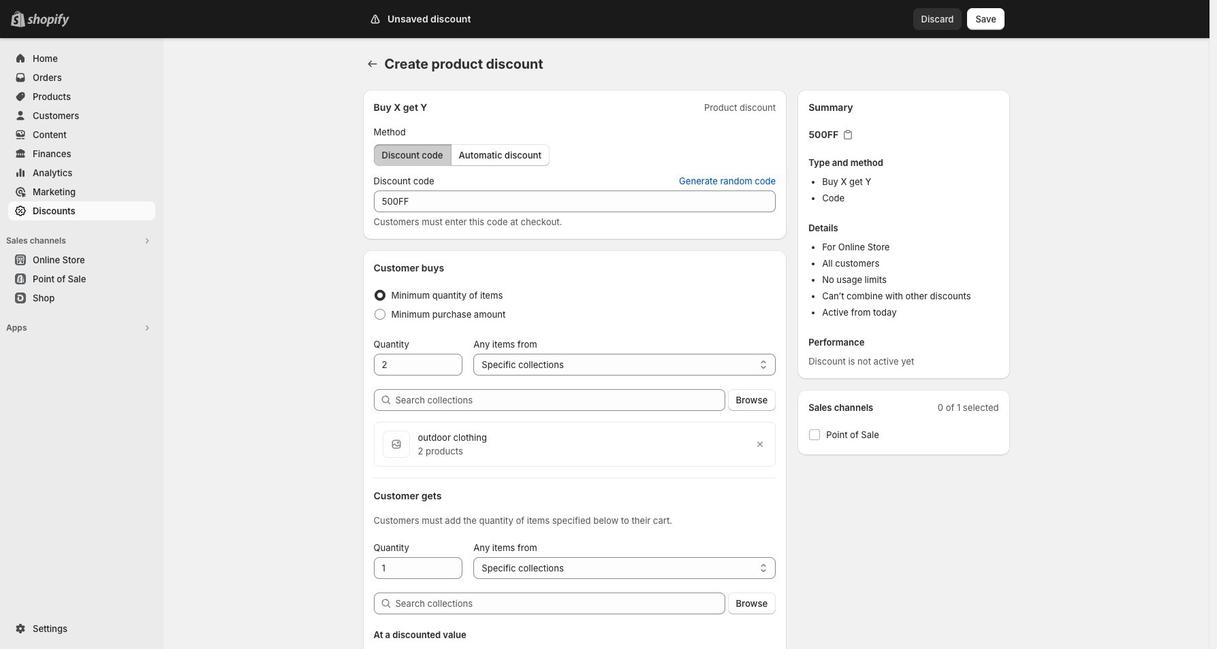 Task type: vqa. For each thing, say whether or not it's contained in the screenshot.
My Store image at the top of the page
no



Task type: describe. For each thing, give the bounding box(es) containing it.
shopify image
[[27, 14, 69, 27]]



Task type: locate. For each thing, give the bounding box(es) containing it.
1 search collections text field from the top
[[395, 390, 725, 411]]

None text field
[[374, 191, 776, 213], [374, 354, 463, 376], [374, 558, 463, 580], [374, 191, 776, 213], [374, 354, 463, 376], [374, 558, 463, 580]]

0 vertical spatial search collections text field
[[395, 390, 725, 411]]

2 search collections text field from the top
[[395, 593, 725, 615]]

Search collections text field
[[395, 390, 725, 411], [395, 593, 725, 615]]

1 vertical spatial search collections text field
[[395, 593, 725, 615]]



